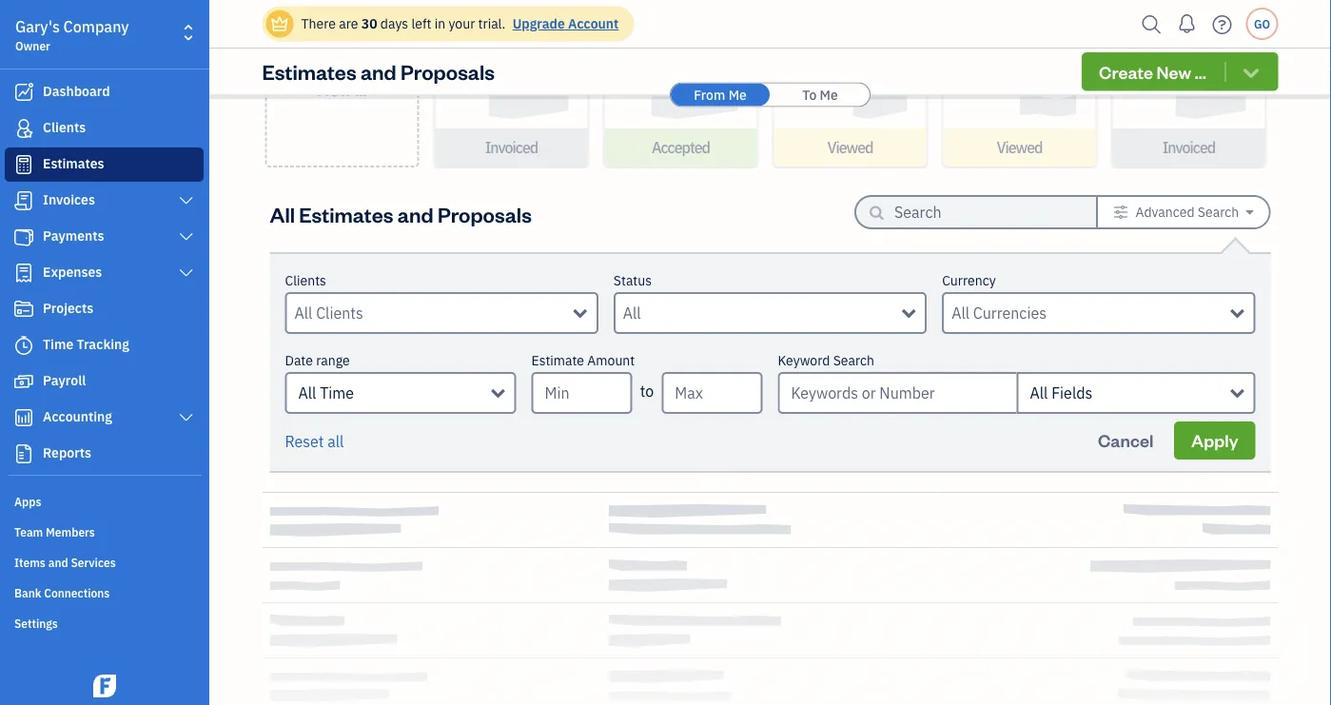 Task type: locate. For each thing, give the bounding box(es) containing it.
freshbooks image
[[89, 675, 120, 698]]

create down search 'image'
[[1100, 60, 1154, 83]]

1 vertical spatial estimates
[[43, 155, 104, 172]]

time down range
[[320, 383, 354, 403]]

search left caretdown image
[[1198, 203, 1240, 221]]

report image
[[12, 445, 35, 464]]

clients
[[43, 119, 86, 136], [285, 272, 326, 289]]

1 me from the left
[[729, 86, 747, 103]]

1 vertical spatial clients
[[285, 272, 326, 289]]

and for services
[[48, 555, 68, 570]]

upgrade
[[513, 15, 565, 32]]

0 horizontal spatial create
[[315, 55, 369, 77]]

apply
[[1192, 429, 1239, 452]]

create new … for the rightmost create new … dropdown button
[[1100, 60, 1207, 83]]

viewed down to me link
[[828, 138, 873, 158]]

create new … down search 'image'
[[1100, 60, 1207, 83]]

… down notifications image
[[1195, 60, 1207, 83]]

0 horizontal spatial and
[[48, 555, 68, 570]]

search image
[[1137, 10, 1168, 39]]

estimates for estimates and proposals
[[262, 58, 357, 85]]

1 horizontal spatial me
[[820, 86, 838, 103]]

create for the rightmost create new … dropdown button
[[1100, 60, 1154, 83]]

0 horizontal spatial me
[[729, 86, 747, 103]]

1 horizontal spatial search
[[1198, 203, 1240, 221]]

… down the 30
[[356, 78, 367, 100]]

to
[[640, 381, 654, 401]]

chevron large down image up expenses link
[[178, 229, 195, 245]]

1 horizontal spatial invoiced
[[1163, 138, 1216, 158]]

expenses
[[43, 263, 102, 281]]

to me link
[[771, 83, 870, 106]]

account
[[568, 15, 619, 32]]

all fields
[[1030, 383, 1093, 403]]

invoiced
[[485, 138, 538, 158], [1163, 138, 1216, 158]]

and
[[361, 58, 397, 85], [398, 200, 434, 228], [48, 555, 68, 570]]

chevrondown image
[[1241, 62, 1263, 81]]

1 vertical spatial time
[[320, 383, 354, 403]]

1 horizontal spatial and
[[361, 58, 397, 85]]

invoice image
[[12, 191, 35, 210]]

search right keyword
[[834, 352, 875, 369]]

reports
[[43, 444, 91, 462]]

create down the are
[[315, 55, 369, 77]]

estimates link
[[5, 148, 204, 182]]

proposals
[[401, 58, 495, 85], [438, 200, 532, 228]]

reset all button
[[285, 430, 344, 453]]

clients inside clients link
[[43, 119, 86, 136]]

0 horizontal spatial clients
[[43, 119, 86, 136]]

new down notifications image
[[1157, 60, 1192, 83]]

all time button
[[285, 372, 516, 414]]

create new …
[[315, 55, 369, 100], [1100, 60, 1207, 83]]

from
[[694, 86, 726, 103]]

chevron large down image for payments
[[178, 229, 195, 245]]

create new … button
[[265, 0, 419, 168], [1082, 52, 1279, 91]]

projects
[[43, 299, 94, 317]]

3 chevron large down image from the top
[[178, 266, 195, 281]]

gary's
[[15, 17, 60, 37]]

2 vertical spatial estimates
[[299, 200, 394, 228]]

invoices
[[43, 191, 95, 208]]

your
[[449, 15, 475, 32]]

Estimate Amount Minimum text field
[[532, 372, 633, 414]]

viewed up "search" text box
[[997, 138, 1043, 158]]

1 invoiced from the left
[[485, 138, 538, 158]]

trial.
[[478, 15, 506, 32]]

chevron large down image for accounting
[[178, 410, 195, 426]]

search for advanced search
[[1198, 203, 1240, 221]]

chevron large down image up reports link
[[178, 410, 195, 426]]

items and services link
[[5, 547, 204, 576]]

0 vertical spatial time
[[43, 336, 74, 353]]

apps link
[[5, 486, 204, 515]]

0 horizontal spatial new
[[317, 78, 352, 100]]

clients up "date"
[[285, 272, 326, 289]]

estimates inside 'main' element
[[43, 155, 104, 172]]

new
[[1157, 60, 1192, 83], [317, 78, 352, 100]]

30
[[361, 15, 377, 32]]

clients down dashboard
[[43, 119, 86, 136]]

chart image
[[12, 408, 35, 427]]

2 horizontal spatial all
[[1030, 383, 1048, 403]]

advanced search button
[[1099, 197, 1269, 228]]

timer image
[[12, 336, 35, 355]]

0 vertical spatial search
[[1198, 203, 1240, 221]]

1 vertical spatial proposals
[[438, 200, 532, 228]]

time tracking link
[[5, 328, 204, 363]]

settings
[[14, 616, 58, 631]]

apply button
[[1175, 422, 1256, 460]]

Search text field
[[895, 197, 1066, 228]]

1 horizontal spatial time
[[320, 383, 354, 403]]

time tracking
[[43, 336, 129, 353]]

go to help image
[[1208, 10, 1238, 39]]

members
[[46, 525, 95, 540]]

2 me from the left
[[820, 86, 838, 103]]

cancel
[[1099, 429, 1154, 452]]

items
[[14, 555, 46, 570]]

advanced
[[1136, 203, 1195, 221]]

amount
[[588, 352, 635, 369]]

expenses link
[[5, 256, 204, 290]]

0 horizontal spatial …
[[356, 78, 367, 100]]

search for keyword search
[[834, 352, 875, 369]]

create new … down the are
[[315, 55, 369, 100]]

create
[[315, 55, 369, 77], [1100, 60, 1154, 83]]

0 horizontal spatial invoiced
[[485, 138, 538, 158]]

time inside dropdown button
[[320, 383, 354, 403]]

reset all
[[285, 432, 344, 452]]

accounting link
[[5, 401, 204, 435]]

all for all time
[[298, 383, 316, 403]]

reset
[[285, 432, 324, 452]]

services
[[71, 555, 116, 570]]

payment image
[[12, 228, 35, 247]]

0 vertical spatial clients
[[43, 119, 86, 136]]

estimate image
[[12, 155, 35, 174]]

chevron large down image
[[178, 193, 195, 208], [178, 229, 195, 245], [178, 266, 195, 281], [178, 410, 195, 426]]

time right timer image
[[43, 336, 74, 353]]

chevron large down image up payments link
[[178, 193, 195, 208]]

0 horizontal spatial create new …
[[315, 55, 369, 100]]

caretdown image
[[1247, 205, 1254, 220]]

…
[[1195, 60, 1207, 83], [356, 78, 367, 100]]

1 viewed from the left
[[828, 138, 873, 158]]

new down the are
[[317, 78, 352, 100]]

expense image
[[12, 264, 35, 283]]

1 horizontal spatial create new …
[[1100, 60, 1207, 83]]

from me link
[[671, 83, 770, 106]]

keyword search
[[778, 352, 875, 369]]

0 horizontal spatial search
[[834, 352, 875, 369]]

estimate amount
[[532, 352, 635, 369]]

4 chevron large down image from the top
[[178, 410, 195, 426]]

1 vertical spatial search
[[834, 352, 875, 369]]

time
[[43, 336, 74, 353], [320, 383, 354, 403]]

1 horizontal spatial viewed
[[997, 138, 1043, 158]]

are
[[339, 15, 358, 32]]

all
[[270, 200, 295, 228], [298, 383, 316, 403], [1030, 383, 1048, 403]]

0 vertical spatial and
[[361, 58, 397, 85]]

1 horizontal spatial new
[[1157, 60, 1192, 83]]

to me
[[803, 86, 838, 103]]

2 chevron large down image from the top
[[178, 229, 195, 245]]

2 horizontal spatial and
[[398, 200, 434, 228]]

all inside 'field'
[[1030, 383, 1048, 403]]

0 horizontal spatial viewed
[[828, 138, 873, 158]]

all estimates and proposals
[[270, 200, 532, 228]]

and inside 'main' element
[[48, 555, 68, 570]]

search inside dropdown button
[[1198, 203, 1240, 221]]

chevron large down image down payments link
[[178, 266, 195, 281]]

chevron large down image inside expenses link
[[178, 266, 195, 281]]

me for from me
[[729, 86, 747, 103]]

in
[[435, 15, 446, 32]]

estimates
[[262, 58, 357, 85], [43, 155, 104, 172], [299, 200, 394, 228]]

0 vertical spatial estimates
[[262, 58, 357, 85]]

0 horizontal spatial time
[[43, 336, 74, 353]]

me inside 'link'
[[729, 86, 747, 103]]

0 vertical spatial proposals
[[401, 58, 495, 85]]

go button
[[1247, 8, 1279, 40]]

1 horizontal spatial create
[[1100, 60, 1154, 83]]

0 horizontal spatial create new … button
[[265, 0, 419, 168]]

All Clients search field
[[295, 302, 574, 325]]

viewed
[[828, 138, 873, 158], [997, 138, 1043, 158]]

time inside 'main' element
[[43, 336, 74, 353]]

1 horizontal spatial all
[[298, 383, 316, 403]]

me right from
[[729, 86, 747, 103]]

me right to
[[820, 86, 838, 103]]

2 vertical spatial and
[[48, 555, 68, 570]]

search
[[1198, 203, 1240, 221], [834, 352, 875, 369]]

chevron large down image inside payments link
[[178, 229, 195, 245]]

me
[[729, 86, 747, 103], [820, 86, 838, 103]]

0 horizontal spatial all
[[270, 200, 295, 228]]

main element
[[0, 0, 257, 705]]

1 chevron large down image from the top
[[178, 193, 195, 208]]

advanced search
[[1136, 203, 1240, 221]]

all inside dropdown button
[[298, 383, 316, 403]]

days
[[381, 15, 409, 32]]

1 horizontal spatial clients
[[285, 272, 326, 289]]

chevron large down image for invoices
[[178, 193, 195, 208]]



Task type: describe. For each thing, give the bounding box(es) containing it.
status
[[614, 272, 652, 289]]

All search field
[[623, 302, 903, 325]]

all time
[[298, 383, 354, 403]]

connections
[[44, 585, 110, 601]]

cancel button
[[1081, 422, 1171, 460]]

bank connections link
[[5, 578, 204, 606]]

Estimate Amount Maximum text field
[[662, 372, 763, 414]]

project image
[[12, 300, 35, 319]]

accepted
[[652, 138, 710, 158]]

bank connections
[[14, 585, 110, 601]]

items and services
[[14, 555, 116, 570]]

owner
[[15, 38, 50, 53]]

estimate
[[532, 352, 585, 369]]

projects link
[[5, 292, 204, 327]]

invoices link
[[5, 184, 204, 218]]

notifications image
[[1172, 5, 1203, 43]]

date
[[285, 352, 313, 369]]

tracking
[[77, 336, 129, 353]]

chevron large down image for expenses
[[178, 266, 195, 281]]

dashboard link
[[5, 75, 204, 109]]

dashboard
[[43, 82, 110, 100]]

fields
[[1052, 383, 1093, 403]]

team members link
[[5, 517, 204, 545]]

left
[[412, 15, 432, 32]]

create new … for the left create new … dropdown button
[[315, 55, 369, 100]]

reports link
[[5, 437, 204, 471]]

estimates for estimates
[[43, 155, 104, 172]]

All Currencies search field
[[952, 302, 1231, 325]]

all for all estimates and proposals
[[270, 200, 295, 228]]

all for all fields
[[1030, 383, 1048, 403]]

from me
[[694, 86, 747, 103]]

to
[[803, 86, 817, 103]]

payments link
[[5, 220, 204, 254]]

1 horizontal spatial create new … button
[[1082, 52, 1279, 91]]

settings image
[[1114, 205, 1129, 220]]

keyword
[[778, 352, 830, 369]]

team members
[[14, 525, 95, 540]]

team
[[14, 525, 43, 540]]

clients link
[[5, 111, 204, 146]]

Keyword Search field
[[1017, 372, 1256, 414]]

apps
[[14, 494, 41, 509]]

payments
[[43, 227, 104, 245]]

upgrade account link
[[509, 15, 619, 32]]

1 horizontal spatial …
[[1195, 60, 1207, 83]]

there
[[301, 15, 336, 32]]

1 vertical spatial and
[[398, 200, 434, 228]]

currency
[[943, 272, 996, 289]]

date range
[[285, 352, 350, 369]]

and for proposals
[[361, 58, 397, 85]]

payroll
[[43, 372, 86, 389]]

Keyword Search text field
[[778, 372, 1017, 414]]

2 viewed from the left
[[997, 138, 1043, 158]]

2 invoiced from the left
[[1163, 138, 1216, 158]]

settings link
[[5, 608, 204, 637]]

range
[[316, 352, 350, 369]]

create for the left create new … dropdown button
[[315, 55, 369, 77]]

dashboard image
[[12, 83, 35, 102]]

money image
[[12, 372, 35, 391]]

estimates and proposals
[[262, 58, 495, 85]]

gary's company owner
[[15, 17, 129, 53]]

go
[[1255, 16, 1271, 31]]

crown image
[[270, 14, 290, 34]]

accounting
[[43, 408, 112, 426]]

me for to me
[[820, 86, 838, 103]]

client image
[[12, 119, 35, 138]]

there are 30 days left in your trial. upgrade account
[[301, 15, 619, 32]]

company
[[63, 17, 129, 37]]

payroll link
[[5, 365, 204, 399]]

bank
[[14, 585, 41, 601]]

all
[[328, 432, 344, 452]]



Task type: vqa. For each thing, say whether or not it's contained in the screenshot.
Time Tracking
yes



